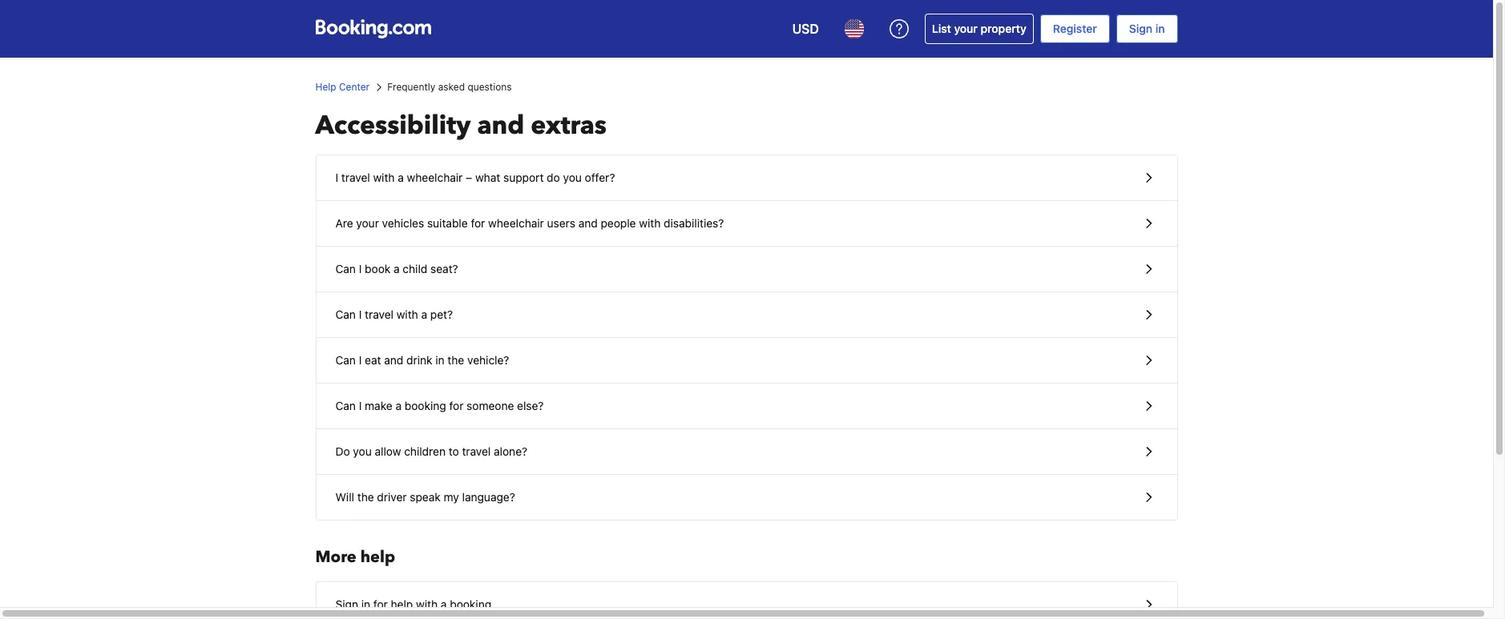 Task type: locate. For each thing, give the bounding box(es) containing it.
child
[[403, 262, 428, 276]]

0 horizontal spatial sign
[[336, 598, 358, 612]]

can left book
[[336, 262, 356, 276]]

i left book
[[359, 262, 362, 276]]

speak
[[410, 491, 441, 504]]

in inside sign in link
[[1156, 22, 1165, 35]]

in inside can i eat and drink in the vehicle? button
[[436, 354, 445, 367]]

2 vertical spatial in
[[361, 598, 371, 612]]

1 horizontal spatial wheelchair
[[488, 216, 544, 230]]

asked
[[438, 81, 465, 93]]

else?
[[517, 399, 544, 413]]

1 vertical spatial sign
[[336, 598, 358, 612]]

0 vertical spatial in
[[1156, 22, 1165, 35]]

more
[[316, 547, 357, 568]]

2 can from the top
[[336, 308, 356, 322]]

children
[[404, 445, 446, 459]]

list
[[932, 22, 952, 35]]

0 vertical spatial the
[[448, 354, 464, 367]]

help right more
[[361, 547, 395, 568]]

you right do
[[353, 445, 372, 459]]

0 horizontal spatial wheelchair
[[407, 171, 463, 184]]

are your vehicles suitable for wheelchair users and people with disabilities? button
[[316, 201, 1177, 247]]

support
[[504, 171, 544, 184]]

with inside can i travel with a pet? 'button'
[[397, 308, 418, 322]]

your right are
[[356, 216, 379, 230]]

with inside i travel with a wheelchair – what support do you offer? button
[[373, 171, 395, 184]]

the
[[448, 354, 464, 367], [357, 491, 374, 504]]

2 horizontal spatial in
[[1156, 22, 1165, 35]]

with inside sign in for help with a booking 'link'
[[416, 598, 438, 612]]

2 vertical spatial for
[[374, 598, 388, 612]]

driver
[[377, 491, 407, 504]]

1 vertical spatial your
[[356, 216, 379, 230]]

0 vertical spatial wheelchair
[[407, 171, 463, 184]]

a inside 'link'
[[441, 598, 447, 612]]

0 vertical spatial booking
[[405, 399, 446, 413]]

1 horizontal spatial your
[[955, 22, 978, 35]]

in
[[1156, 22, 1165, 35], [436, 354, 445, 367], [361, 598, 371, 612]]

can inside can i eat and drink in the vehicle? button
[[336, 354, 356, 367]]

1 horizontal spatial booking
[[450, 598, 492, 612]]

1 vertical spatial booking
[[450, 598, 492, 612]]

with inside are your vehicles suitable for wheelchair users and people with disabilities? button
[[639, 216, 661, 230]]

can inside can i travel with a pet? 'button'
[[336, 308, 356, 322]]

1 horizontal spatial you
[[563, 171, 582, 184]]

in inside sign in for help with a booking 'link'
[[361, 598, 371, 612]]

can down can i book a child seat?
[[336, 308, 356, 322]]

for inside 'link'
[[374, 598, 388, 612]]

to
[[449, 445, 459, 459]]

0 vertical spatial sign
[[1130, 22, 1153, 35]]

1 vertical spatial in
[[436, 354, 445, 367]]

and down questions
[[477, 108, 525, 144]]

i inside 'button'
[[359, 308, 362, 322]]

a for booking
[[396, 399, 402, 413]]

sign inside sign in link
[[1130, 22, 1153, 35]]

and right 'users'
[[579, 216, 598, 230]]

do you allow children to travel alone? button
[[316, 430, 1177, 475]]

wheelchair left the –
[[407, 171, 463, 184]]

what
[[475, 171, 501, 184]]

center
[[339, 81, 370, 93]]

can left make
[[336, 399, 356, 413]]

i travel with a wheelchair – what support do you offer?
[[336, 171, 615, 184]]

your
[[955, 22, 978, 35], [356, 216, 379, 230]]

your right list
[[955, 22, 978, 35]]

i down can i book a child seat?
[[359, 308, 362, 322]]

travel
[[341, 171, 370, 184], [365, 308, 394, 322], [462, 445, 491, 459]]

vehicles
[[382, 216, 424, 230]]

0 vertical spatial you
[[563, 171, 582, 184]]

my
[[444, 491, 459, 504]]

seat?
[[431, 262, 458, 276]]

travel down book
[[365, 308, 394, 322]]

2 horizontal spatial and
[[579, 216, 598, 230]]

help
[[361, 547, 395, 568], [391, 598, 413, 612]]

help center button
[[316, 80, 370, 95]]

extras
[[531, 108, 607, 144]]

help down more help
[[391, 598, 413, 612]]

–
[[466, 171, 472, 184]]

0 horizontal spatial in
[[361, 598, 371, 612]]

sign
[[1130, 22, 1153, 35], [336, 598, 358, 612]]

0 horizontal spatial booking
[[405, 399, 446, 413]]

you
[[563, 171, 582, 184], [353, 445, 372, 459]]

sign down more help
[[336, 598, 358, 612]]

list your property link
[[925, 14, 1034, 44]]

1 horizontal spatial sign
[[1130, 22, 1153, 35]]

can left eat
[[336, 354, 356, 367]]

0 horizontal spatial the
[[357, 491, 374, 504]]

the left vehicle?
[[448, 354, 464, 367]]

can
[[336, 262, 356, 276], [336, 308, 356, 322], [336, 354, 356, 367], [336, 399, 356, 413]]

a
[[398, 171, 404, 184], [394, 262, 400, 276], [421, 308, 427, 322], [396, 399, 402, 413], [441, 598, 447, 612]]

accessibility and extras
[[316, 108, 607, 144]]

you right "do"
[[563, 171, 582, 184]]

disabilities?
[[664, 216, 724, 230]]

1 can from the top
[[336, 262, 356, 276]]

for left someone
[[449, 399, 464, 413]]

0 vertical spatial your
[[955, 22, 978, 35]]

1 vertical spatial help
[[391, 598, 413, 612]]

4 can from the top
[[336, 399, 356, 413]]

your for property
[[955, 22, 978, 35]]

0 vertical spatial for
[[471, 216, 485, 230]]

0 vertical spatial help
[[361, 547, 395, 568]]

i left make
[[359, 399, 362, 413]]

more help
[[316, 547, 395, 568]]

i
[[336, 171, 338, 184], [359, 262, 362, 276], [359, 308, 362, 322], [359, 354, 362, 367], [359, 399, 362, 413]]

sign right register
[[1130, 22, 1153, 35]]

book
[[365, 262, 391, 276]]

travel up are
[[341, 171, 370, 184]]

3 can from the top
[[336, 354, 356, 367]]

and right eat
[[384, 354, 404, 367]]

1 horizontal spatial in
[[436, 354, 445, 367]]

can for can i book a child seat?
[[336, 262, 356, 276]]

and
[[477, 108, 525, 144], [579, 216, 598, 230], [384, 354, 404, 367]]

0 vertical spatial travel
[[341, 171, 370, 184]]

can i eat and drink in the vehicle? button
[[316, 338, 1177, 384]]

0 horizontal spatial for
[[374, 598, 388, 612]]

with
[[373, 171, 395, 184], [639, 216, 661, 230], [397, 308, 418, 322], [416, 598, 438, 612]]

sign in for help with a booking
[[336, 598, 492, 612]]

can for can i travel with a pet?
[[336, 308, 356, 322]]

for down more help
[[374, 598, 388, 612]]

for right suitable
[[471, 216, 485, 230]]

0 horizontal spatial and
[[384, 354, 404, 367]]

i for book
[[359, 262, 362, 276]]

a for wheelchair
[[398, 171, 404, 184]]

1 vertical spatial travel
[[365, 308, 394, 322]]

list your property
[[932, 22, 1027, 35]]

1 horizontal spatial for
[[449, 399, 464, 413]]

can i eat and drink in the vehicle?
[[336, 354, 510, 367]]

booking inside 'link'
[[450, 598, 492, 612]]

can inside can i book a child seat? button
[[336, 262, 356, 276]]

1 vertical spatial wheelchair
[[488, 216, 544, 230]]

travel right to
[[462, 445, 491, 459]]

the right "will"
[[357, 491, 374, 504]]

1 horizontal spatial the
[[448, 354, 464, 367]]

can i book a child seat? button
[[316, 247, 1177, 293]]

wheelchair inside are your vehicles suitable for wheelchair users and people with disabilities? button
[[488, 216, 544, 230]]

0 horizontal spatial your
[[356, 216, 379, 230]]

your inside button
[[356, 216, 379, 230]]

sign inside sign in for help with a booking 'link'
[[336, 598, 358, 612]]

will the driver speak my language?
[[336, 491, 515, 504]]

wheelchair left 'users'
[[488, 216, 544, 230]]

sign in for help with a booking link
[[316, 583, 1177, 620]]

i left eat
[[359, 354, 362, 367]]

for
[[471, 216, 485, 230], [449, 399, 464, 413], [374, 598, 388, 612]]

1 vertical spatial you
[[353, 445, 372, 459]]

offer?
[[585, 171, 615, 184]]

can for can i make a booking for someone else?
[[336, 399, 356, 413]]

2 vertical spatial travel
[[462, 445, 491, 459]]

booking
[[405, 399, 446, 413], [450, 598, 492, 612]]

can inside can i make a booking for someone else? button
[[336, 399, 356, 413]]

travel inside 'button'
[[365, 308, 394, 322]]

1 vertical spatial the
[[357, 491, 374, 504]]

1 vertical spatial and
[[579, 216, 598, 230]]

1 horizontal spatial and
[[477, 108, 525, 144]]

wheelchair
[[407, 171, 463, 184], [488, 216, 544, 230]]



Task type: vqa. For each thing, say whether or not it's contained in the screenshot.
Accommodations button
no



Task type: describe. For each thing, give the bounding box(es) containing it.
register
[[1053, 22, 1098, 35]]

can for can i eat and drink in the vehicle?
[[336, 354, 356, 367]]

property
[[981, 22, 1027, 35]]

allow
[[375, 445, 401, 459]]

vehicle?
[[468, 354, 510, 367]]

i up are
[[336, 171, 338, 184]]

frequently asked questions
[[387, 81, 512, 93]]

are your vehicles suitable for wheelchair users and people with disabilities?
[[336, 216, 724, 230]]

in for sign in for help with a booking
[[361, 598, 371, 612]]

2 vertical spatial and
[[384, 354, 404, 367]]

people
[[601, 216, 636, 230]]

sign in link
[[1117, 14, 1178, 43]]

users
[[547, 216, 576, 230]]

help
[[316, 81, 336, 93]]

your for vehicles
[[356, 216, 379, 230]]

0 vertical spatial and
[[477, 108, 525, 144]]

2 horizontal spatial for
[[471, 216, 485, 230]]

i travel with a wheelchair – what support do you offer? button
[[316, 156, 1177, 201]]

will the driver speak my language? button
[[316, 475, 1177, 520]]

0 horizontal spatial you
[[353, 445, 372, 459]]

alone?
[[494, 445, 528, 459]]

can i travel with a pet? button
[[316, 293, 1177, 338]]

help inside sign in for help with a booking 'link'
[[391, 598, 413, 612]]

1 vertical spatial for
[[449, 399, 464, 413]]

usd
[[793, 22, 819, 36]]

sign for sign in
[[1130, 22, 1153, 35]]

help center
[[316, 81, 370, 93]]

suitable
[[427, 216, 468, 230]]

i for travel
[[359, 308, 362, 322]]

a for child
[[394, 262, 400, 276]]

a inside 'button'
[[421, 308, 427, 322]]

i for eat
[[359, 354, 362, 367]]

language?
[[462, 491, 515, 504]]

register link
[[1041, 14, 1110, 43]]

sign for sign in for help with a booking
[[336, 598, 358, 612]]

wheelchair inside i travel with a wheelchair – what support do you offer? button
[[407, 171, 463, 184]]

drink
[[407, 354, 433, 367]]

questions
[[468, 81, 512, 93]]

usd button
[[783, 10, 829, 48]]

make
[[365, 399, 393, 413]]

are
[[336, 216, 353, 230]]

sign in for help with a booking button
[[316, 583, 1177, 620]]

do
[[336, 445, 350, 459]]

eat
[[365, 354, 381, 367]]

do
[[547, 171, 560, 184]]

can i make a booking for someone else? button
[[316, 384, 1177, 430]]

pet?
[[430, 308, 453, 322]]

can i make a booking for someone else?
[[336, 399, 544, 413]]

i for make
[[359, 399, 362, 413]]

in for sign in
[[1156, 22, 1165, 35]]

booking.com online hotel reservations image
[[316, 19, 431, 38]]

someone
[[467, 399, 514, 413]]

frequently
[[387, 81, 436, 93]]

sign in
[[1130, 22, 1165, 35]]

accessibility
[[316, 108, 471, 144]]

can i book a child seat?
[[336, 262, 458, 276]]

will
[[336, 491, 354, 504]]

do you allow children to travel alone?
[[336, 445, 528, 459]]

can i travel with a pet?
[[336, 308, 453, 322]]



